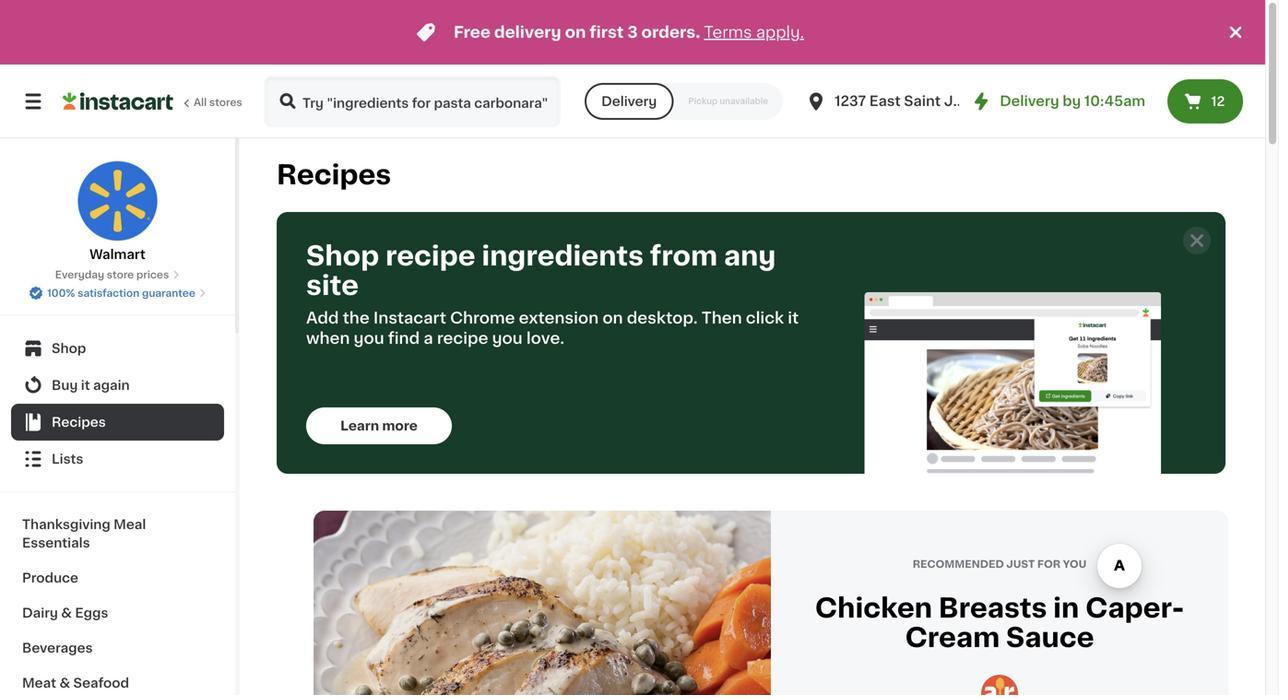 Task type: vqa. For each thing, say whether or not it's contained in the screenshot.
ALL STORES link
yes



Task type: describe. For each thing, give the bounding box(es) containing it.
everyday
[[55, 270, 104, 280]]

& for dairy
[[61, 607, 72, 620]]

everyday store prices
[[55, 270, 169, 280]]

add the instacart chrome extension on desktop. then click it when you find a recipe you love.
[[306, 311, 799, 347]]

chicken breasts in caper- cream sauce
[[816, 596, 1185, 652]]

recommended
[[913, 560, 1005, 570]]

recipe inside shop recipe ingredients from any site
[[386, 243, 476, 269]]

walmart
[[90, 248, 146, 261]]

in
[[1054, 596, 1080, 622]]

delivery
[[494, 24, 562, 40]]

chrome
[[450, 311, 515, 326]]

recipes inside recipes link
[[52, 416, 106, 429]]

shop for shop
[[52, 342, 86, 355]]

12
[[1212, 95, 1226, 108]]

caper-
[[1086, 596, 1185, 622]]

delivery by 10:45am link
[[971, 90, 1146, 113]]

extension banner image
[[865, 293, 1162, 474]]

buy it again link
[[11, 367, 224, 404]]

shop recipe ingredients from any site
[[306, 243, 777, 299]]

saved button
[[1183, 23, 1246, 45]]

100% satisfaction guarantee
[[47, 288, 196, 299]]

then
[[702, 311, 743, 326]]

produce link
[[11, 561, 224, 596]]

terms
[[704, 24, 753, 40]]

2 you from the left
[[492, 331, 523, 347]]

meal
[[114, 519, 146, 532]]

everyday store prices link
[[55, 268, 180, 282]]

all
[[194, 97, 207, 108]]

100% satisfaction guarantee button
[[29, 282, 207, 301]]

sauce
[[1007, 625, 1095, 652]]

100%
[[47, 288, 75, 299]]

prices
[[136, 270, 169, 280]]

any
[[724, 243, 777, 269]]

limited time offer region
[[0, 0, 1226, 65]]

0 horizontal spatial it
[[81, 379, 90, 392]]

1 horizontal spatial recipes
[[277, 162, 391, 188]]

on inside add the instacart chrome extension on desktop. then click it when you find a recipe you love.
[[603, 311, 623, 326]]

recipes link
[[11, 404, 224, 441]]

recommended just for you
[[913, 560, 1087, 570]]

dairy & eggs
[[22, 607, 108, 620]]

meat & seafood
[[22, 677, 129, 690]]

extension
[[519, 311, 599, 326]]

you
[[1064, 560, 1087, 570]]

1 you from the left
[[354, 331, 385, 347]]

desktop.
[[627, 311, 698, 326]]

walmart link
[[77, 161, 158, 264]]

lists link
[[11, 441, 224, 478]]

10:45am
[[1085, 95, 1146, 108]]

thanksgiving meal essentials
[[22, 519, 146, 550]]

instacart
[[374, 311, 447, 326]]

saved
[[1205, 26, 1246, 39]]

it inside add the instacart chrome extension on desktop. then click it when you find a recipe you love.
[[788, 311, 799, 326]]

breasts
[[939, 596, 1048, 622]]

all stores
[[194, 97, 242, 108]]

dairy & eggs link
[[11, 596, 224, 631]]

lists
[[52, 453, 83, 466]]

from
[[650, 243, 718, 269]]

chicken
[[816, 596, 933, 622]]

all stores link
[[63, 76, 244, 127]]

seafood
[[73, 677, 129, 690]]

12 button
[[1168, 79, 1244, 124]]

by
[[1063, 95, 1082, 108]]



Task type: locate. For each thing, give the bounding box(es) containing it.
ingredients
[[482, 243, 644, 269]]

0 horizontal spatial recipes
[[52, 416, 106, 429]]

the
[[343, 311, 370, 326]]

produce
[[22, 572, 78, 585]]

a
[[424, 331, 433, 347]]

meat & seafood link
[[11, 666, 224, 696]]

shop up the buy
[[52, 342, 86, 355]]

eggs
[[75, 607, 108, 620]]

1237 east saint james street
[[835, 95, 1040, 108]]

terms apply. link
[[704, 24, 805, 40]]

on left 'first'
[[565, 24, 586, 40]]

you down "the"
[[354, 331, 385, 347]]

None search field
[[264, 76, 561, 127]]

1 vertical spatial recipe
[[437, 331, 489, 347]]

it right click
[[788, 311, 799, 326]]

it
[[788, 311, 799, 326], [81, 379, 90, 392]]

guarantee
[[142, 288, 196, 299]]

apply.
[[757, 24, 805, 40]]

essentials
[[22, 537, 90, 550]]

click
[[746, 311, 785, 326]]

1 vertical spatial &
[[59, 677, 70, 690]]

recipe
[[386, 243, 476, 269], [437, 331, 489, 347]]

1 horizontal spatial shop
[[306, 243, 379, 269]]

just
[[1007, 560, 1036, 570]]

satisfaction
[[78, 288, 140, 299]]

Search field
[[266, 78, 559, 126]]

recipe inside add the instacart chrome extension on desktop. then click it when you find a recipe you love.
[[437, 331, 489, 347]]

0 horizontal spatial shop
[[52, 342, 86, 355]]

1 horizontal spatial delivery
[[1001, 95, 1060, 108]]

meat
[[22, 677, 56, 690]]

1 horizontal spatial it
[[788, 311, 799, 326]]

delivery
[[1001, 95, 1060, 108], [602, 95, 657, 108]]

& right 'meat'
[[59, 677, 70, 690]]

delivery for delivery by 10:45am
[[1001, 95, 1060, 108]]

on inside limited time offer region
[[565, 24, 586, 40]]

delivery button
[[585, 83, 674, 120]]

love.
[[527, 331, 565, 347]]

learn
[[341, 420, 379, 433]]

delivery inside button
[[602, 95, 657, 108]]

& left the eggs on the bottom left of page
[[61, 607, 72, 620]]

1 horizontal spatial on
[[603, 311, 623, 326]]

learn more button
[[306, 408, 452, 445]]

1 vertical spatial shop
[[52, 342, 86, 355]]

recipes
[[277, 162, 391, 188], [52, 416, 106, 429]]

stores
[[209, 97, 242, 108]]

when
[[306, 331, 350, 347]]

0 horizontal spatial on
[[565, 24, 586, 40]]

0 vertical spatial &
[[61, 607, 72, 620]]

& for meat
[[59, 677, 70, 690]]

cream
[[906, 625, 1001, 652]]

service type group
[[585, 83, 784, 120]]

delivery for delivery
[[602, 95, 657, 108]]

shop up 'site'
[[306, 243, 379, 269]]

site
[[306, 273, 359, 299]]

delivery left by
[[1001, 95, 1060, 108]]

thanksgiving meal essentials link
[[11, 508, 224, 561]]

you
[[354, 331, 385, 347], [492, 331, 523, 347]]

for
[[1038, 560, 1061, 570]]

0 horizontal spatial delivery
[[602, 95, 657, 108]]

1 vertical spatial it
[[81, 379, 90, 392]]

0 vertical spatial shop
[[306, 243, 379, 269]]

on left desktop.
[[603, 311, 623, 326]]

1 vertical spatial recipes
[[52, 416, 106, 429]]

more
[[382, 420, 418, 433]]

thanksgiving
[[22, 519, 111, 532]]

learn more
[[341, 420, 418, 433]]

0 vertical spatial on
[[565, 24, 586, 40]]

1237
[[835, 95, 867, 108]]

recipe up instacart
[[386, 243, 476, 269]]

dairy
[[22, 607, 58, 620]]

allrecipes image
[[982, 676, 1019, 696]]

find
[[388, 331, 420, 347]]

free
[[454, 24, 491, 40]]

0 vertical spatial recipe
[[386, 243, 476, 269]]

delivery by 10:45am
[[1001, 95, 1146, 108]]

delivery inside "link"
[[1001, 95, 1060, 108]]

1 horizontal spatial you
[[492, 331, 523, 347]]

shop
[[306, 243, 379, 269], [52, 342, 86, 355]]

buy it again
[[52, 379, 130, 392]]

0 vertical spatial recipes
[[277, 162, 391, 188]]

shop for shop recipe ingredients from any site
[[306, 243, 379, 269]]

instacart logo image
[[63, 90, 173, 113]]

beverages
[[22, 642, 93, 655]]

on
[[565, 24, 586, 40], [603, 311, 623, 326]]

buy
[[52, 379, 78, 392]]

shop inside shop recipe ingredients from any site
[[306, 243, 379, 269]]

recipe down chrome
[[437, 331, 489, 347]]

0 vertical spatial it
[[788, 311, 799, 326]]

you down chrome
[[492, 331, 523, 347]]

store
[[107, 270, 134, 280]]

1237 east saint james street button
[[806, 76, 1040, 127]]

1 vertical spatial on
[[603, 311, 623, 326]]

shop link
[[11, 330, 224, 367]]

first
[[590, 24, 624, 40]]

free delivery on first 3 orders. terms apply.
[[454, 24, 805, 40]]

james
[[945, 95, 993, 108]]

again
[[93, 379, 130, 392]]

orders.
[[642, 24, 701, 40]]

saint
[[905, 95, 941, 108]]

beverages link
[[11, 631, 224, 666]]

street
[[996, 95, 1040, 108]]

add
[[306, 311, 339, 326]]

walmart logo image
[[77, 161, 158, 242]]

3
[[628, 24, 638, 40]]

0 horizontal spatial you
[[354, 331, 385, 347]]

delivery down the free delivery on first 3 orders. terms apply.
[[602, 95, 657, 108]]

east
[[870, 95, 901, 108]]

it right the buy
[[81, 379, 90, 392]]



